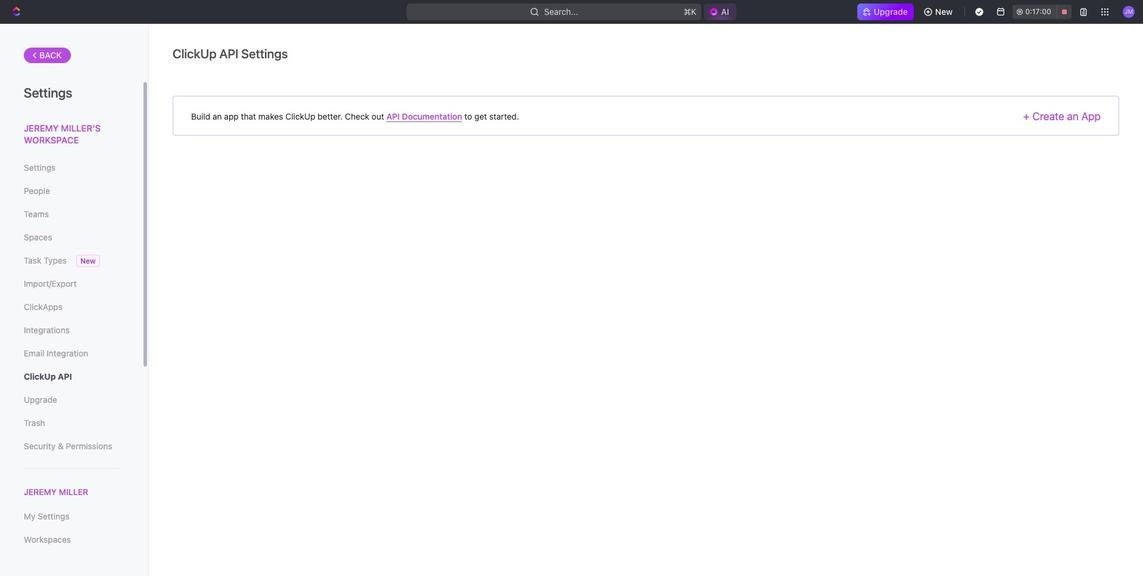 Task type: vqa. For each thing, say whether or not it's contained in the screenshot.
the Settings within My Settings link
yes



Task type: describe. For each thing, give the bounding box(es) containing it.
app
[[224, 111, 239, 121]]

documentation
[[402, 111, 462, 121]]

+
[[1024, 110, 1030, 123]]

my
[[24, 512, 35, 522]]

workspaces
[[24, 535, 71, 545]]

clickup api settings
[[173, 46, 288, 61]]

makes
[[258, 111, 283, 121]]

my settings
[[24, 512, 70, 522]]

people link
[[24, 181, 119, 201]]

clickapps
[[24, 302, 63, 312]]

trash
[[24, 418, 45, 428]]

upgrade inside settings element
[[24, 395, 57, 405]]

integration
[[47, 348, 88, 359]]

new inside button
[[935, 7, 953, 17]]

security & permissions
[[24, 441, 112, 451]]

settings element
[[0, 24, 149, 576]]

clickup for clickup api
[[24, 372, 56, 382]]

settings link
[[24, 158, 119, 178]]

+ create an app
[[1024, 110, 1101, 123]]

email
[[24, 348, 44, 359]]

integrations
[[24, 325, 70, 335]]

1 horizontal spatial an
[[1067, 110, 1079, 123]]

&
[[58, 441, 64, 451]]

spaces
[[24, 232, 52, 242]]

miller's
[[61, 123, 101, 133]]

0:17:00
[[1026, 7, 1052, 16]]

0:17:00 button
[[1013, 5, 1072, 19]]

workspace
[[24, 134, 79, 145]]

0 vertical spatial upgrade link
[[857, 4, 914, 20]]

my settings link
[[24, 507, 119, 527]]

types
[[44, 255, 67, 266]]

0 horizontal spatial an
[[213, 111, 222, 121]]

jm
[[1125, 8, 1133, 15]]

workspaces link
[[24, 530, 119, 550]]

back
[[39, 50, 62, 60]]

back link
[[24, 48, 71, 63]]

1 vertical spatial upgrade link
[[24, 390, 119, 410]]

create
[[1033, 110, 1065, 123]]

permissions
[[66, 441, 112, 451]]

jeremy for jeremy miller
[[24, 487, 57, 497]]

email integration
[[24, 348, 88, 359]]

security & permissions link
[[24, 437, 119, 457]]

2 horizontal spatial api
[[387, 111, 400, 121]]

spaces link
[[24, 227, 119, 248]]

task types
[[24, 255, 67, 266]]

import/export link
[[24, 274, 119, 294]]



Task type: locate. For each thing, give the bounding box(es) containing it.
teams link
[[24, 204, 119, 225]]

1 jeremy from the top
[[24, 123, 59, 133]]

ai
[[721, 7, 729, 17]]

api for clickup api settings
[[219, 46, 238, 61]]

jeremy up workspace
[[24, 123, 59, 133]]

1 horizontal spatial upgrade
[[874, 7, 908, 17]]

search...
[[544, 7, 578, 17]]

new inside settings element
[[80, 257, 96, 266]]

build
[[191, 111, 210, 121]]

1 vertical spatial upgrade
[[24, 395, 57, 405]]

0 vertical spatial new
[[935, 7, 953, 17]]

1 horizontal spatial new
[[935, 7, 953, 17]]

get
[[475, 111, 487, 121]]

api for clickup api
[[58, 372, 72, 382]]

an left app
[[213, 111, 222, 121]]

upgrade link left new button on the top of the page
[[857, 4, 914, 20]]

task
[[24, 255, 41, 266]]

0 horizontal spatial upgrade
[[24, 395, 57, 405]]

2 horizontal spatial clickup
[[285, 111, 315, 121]]

0 vertical spatial clickup
[[173, 46, 217, 61]]

0 horizontal spatial upgrade link
[[24, 390, 119, 410]]

ai button
[[705, 4, 737, 20]]

1 horizontal spatial upgrade link
[[857, 4, 914, 20]]

jeremy up my settings
[[24, 487, 57, 497]]

import/export
[[24, 279, 77, 289]]

1 vertical spatial clickup
[[285, 111, 315, 121]]

1 horizontal spatial clickup
[[173, 46, 217, 61]]

jeremy miller's workspace
[[24, 123, 101, 145]]

email integration link
[[24, 344, 119, 364]]

integrations link
[[24, 320, 119, 341]]

api inside clickup api link
[[58, 372, 72, 382]]

clickup inside clickup api link
[[24, 372, 56, 382]]

upgrade link
[[857, 4, 914, 20], [24, 390, 119, 410]]

1 vertical spatial new
[[80, 257, 96, 266]]

jm button
[[1120, 2, 1139, 21]]

2 vertical spatial clickup
[[24, 372, 56, 382]]

jeremy miller
[[24, 487, 88, 497]]

jeremy inside jeremy miller's workspace
[[24, 123, 59, 133]]

better.
[[318, 111, 343, 121]]

clickup api link
[[24, 367, 119, 387]]

that
[[241, 111, 256, 121]]

an left app at the top right of the page
[[1067, 110, 1079, 123]]

0 horizontal spatial api
[[58, 372, 72, 382]]

trash link
[[24, 413, 119, 434]]

2 jeremy from the top
[[24, 487, 57, 497]]

upgrade left new button on the top of the page
[[874, 7, 908, 17]]

check
[[345, 111, 369, 121]]

api
[[219, 46, 238, 61], [387, 111, 400, 121], [58, 372, 72, 382]]

clickup for clickup api settings
[[173, 46, 217, 61]]

0 vertical spatial upgrade
[[874, 7, 908, 17]]

clickapps link
[[24, 297, 119, 317]]

upgrade up trash
[[24, 395, 57, 405]]

clickup api
[[24, 372, 72, 382]]

to
[[465, 111, 472, 121]]

out
[[372, 111, 384, 121]]

people
[[24, 186, 50, 196]]

jeremy
[[24, 123, 59, 133], [24, 487, 57, 497]]

upgrade
[[874, 7, 908, 17], [24, 395, 57, 405]]

upgrade link down clickup api link
[[24, 390, 119, 410]]

clickup
[[173, 46, 217, 61], [285, 111, 315, 121], [24, 372, 56, 382]]

0 horizontal spatial clickup
[[24, 372, 56, 382]]

security
[[24, 441, 56, 451]]

1 horizontal spatial api
[[219, 46, 238, 61]]

miller
[[59, 487, 88, 497]]

0 horizontal spatial new
[[80, 257, 96, 266]]

an
[[1067, 110, 1079, 123], [213, 111, 222, 121]]

app
[[1082, 110, 1101, 123]]

build an app that makes clickup better. check out api documentation to get started.
[[191, 111, 519, 121]]

api documentation link
[[387, 111, 462, 122]]

2 vertical spatial api
[[58, 372, 72, 382]]

1 vertical spatial jeremy
[[24, 487, 57, 497]]

jeremy for jeremy miller's workspace
[[24, 123, 59, 133]]

teams
[[24, 209, 49, 219]]

settings
[[241, 46, 288, 61], [24, 85, 72, 101], [24, 163, 56, 173], [38, 512, 70, 522]]

0 vertical spatial api
[[219, 46, 238, 61]]

0 vertical spatial jeremy
[[24, 123, 59, 133]]

started.
[[489, 111, 519, 121]]

1 vertical spatial api
[[387, 111, 400, 121]]

new button
[[919, 2, 960, 21]]

⌘k
[[684, 7, 697, 17]]

new
[[935, 7, 953, 17], [80, 257, 96, 266]]



